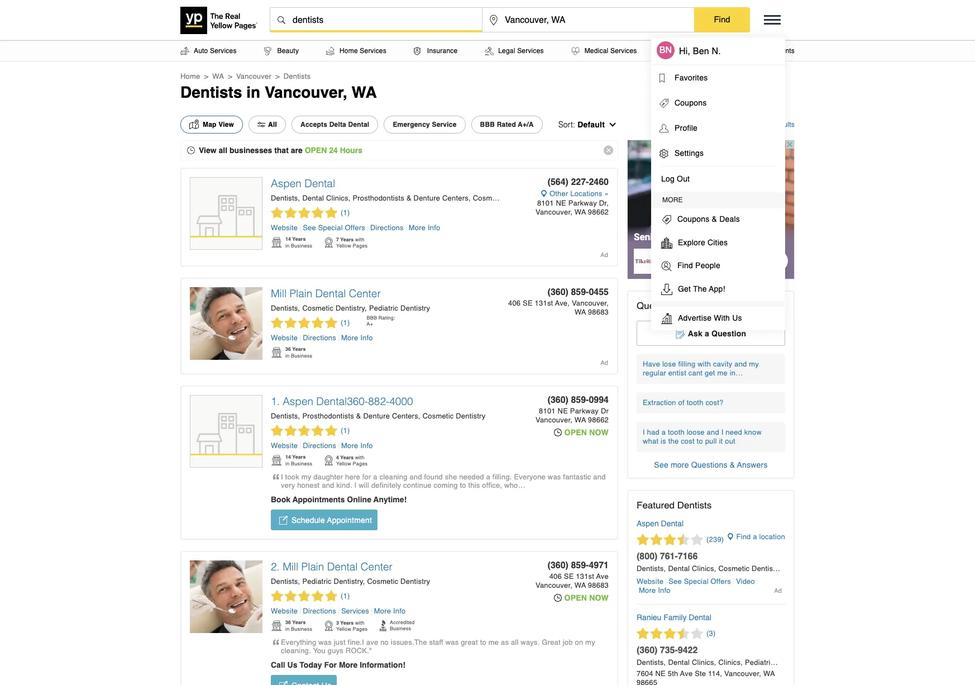 Task type: vqa. For each thing, say whether or not it's contained in the screenshot.
medical services
yes



Task type: locate. For each thing, give the bounding box(es) containing it.
1 vertical spatial 859-
[[571, 395, 589, 405]]

2 horizontal spatial my
[[750, 360, 760, 368]]

questions & answers
[[637, 300, 727, 311]]

ranieu family dental link
[[637, 613, 712, 622]]

aspen right 1.
[[283, 395, 314, 407]]

1 horizontal spatial pediatric dentistry link
[[369, 304, 430, 312]]

fine.i
[[348, 638, 364, 647]]

14 left 7
[[286, 236, 291, 242]]

ne inside (360) 859-0994 8101 ne parkway dr vancouver, wa 98662
[[558, 407, 568, 415]]

1 98683 from the top
[[588, 308, 609, 316]]

mill inside the "mill plain dental center dentists cosmetic dentistry pediatric dentistry"
[[271, 287, 287, 300]]

98662
[[588, 208, 609, 216], [588, 416, 609, 424]]

1 horizontal spatial bbb
[[480, 121, 495, 129]]

0 vertical spatial website directions more info
[[271, 334, 373, 342]]

about search results link
[[728, 121, 795, 129]]

14 years in business left 7
[[286, 236, 313, 249]]

parkway down locations
[[569, 199, 597, 207]]

131st inside (360) 859-0455 406 se 131st ave, vancouver, wa 98683
[[535, 299, 554, 307]]

2 14 years in business from the top
[[286, 454, 313, 467]]

0 vertical spatial us
[[733, 313, 743, 322]]

aspen inside 1. aspen dental360-882-4000 dentists prosthodontists & denture centers cosmetic dentistry
[[283, 395, 314, 407]]

2 horizontal spatial see
[[669, 577, 682, 586]]

pages for clinics
[[353, 243, 368, 249]]

131st for 0455
[[535, 299, 554, 307]]

1 vertical spatial 14
[[286, 454, 291, 460]]

1 horizontal spatial 131st
[[576, 572, 595, 581]]

2 horizontal spatial pediatric
[[746, 658, 775, 667]]

Where? text field
[[483, 8, 695, 32]]

0 vertical spatial my
[[750, 360, 760, 368]]

2 859- from the top
[[571, 395, 589, 405]]

with for center
[[355, 620, 365, 626]]

bbb left rated at right top
[[480, 121, 495, 129]]

dental inside 2. mill plain dental center dentists pediatric dentistry cosmetic dentistry
[[327, 561, 358, 573]]

offers inside (800) 761-7166 dentists dental clinics cosmetic dentistry website see special offers video more info
[[711, 577, 732, 586]]

0 horizontal spatial tooth
[[668, 428, 685, 436]]

1 horizontal spatial ave
[[681, 670, 693, 678]]

0 vertical spatial 14 years in business
[[286, 236, 313, 249]]

info
[[428, 224, 441, 232], [361, 334, 373, 342], [361, 442, 373, 450], [658, 586, 671, 595], [393, 607, 406, 615]]

406
[[509, 299, 521, 307], [550, 572, 562, 581]]

0 vertical spatial offers
[[345, 224, 365, 232]]

1 36 years in business from the top
[[286, 347, 313, 359]]

my right the "on"
[[586, 638, 596, 647]]

me inside everything was just fine.i ave no issues.the staff was great to me as all ways. great job on my cleaning. you guys rock."
[[489, 638, 499, 647]]

me inside "have lose filling with cavity and my regular entist cant get me in…"
[[718, 369, 728, 377]]

1 horizontal spatial see special offers link
[[667, 577, 734, 586]]

ask a question link
[[637, 321, 786, 346]]

0 vertical spatial coupons
[[675, 98, 707, 107]]

dr
[[601, 407, 609, 415]]

to left this
[[460, 481, 467, 490]]

browse insurance image
[[414, 47, 421, 55]]

dental clinics link for prosthodontists & denture centers
[[303, 194, 351, 202]]

aspen dental link
[[271, 177, 335, 189], [637, 519, 684, 528]]

ways.
[[521, 638, 540, 647]]

1 (1) from the top
[[341, 208, 350, 217]]

yp image up no
[[380, 620, 387, 631]]

0 horizontal spatial my
[[302, 473, 312, 481]]

yellow
[[336, 243, 351, 249], [336, 461, 351, 467], [336, 627, 351, 632]]

1 vertical spatial parkway
[[571, 407, 599, 415]]

3 yellow from the top
[[336, 627, 351, 632]]

0 vertical spatial centers
[[443, 194, 469, 202]]

(1) link for dentists
[[271, 207, 350, 219]]

1 vertical spatial coupons
[[678, 215, 710, 224]]

find inside 'link'
[[678, 261, 694, 270]]

years inside 3 years with yellow pages
[[341, 620, 354, 626]]

1 vertical spatial now
[[590, 594, 609, 602]]

98683 down 0455
[[588, 308, 609, 316]]

cosmetic inside (800) 761-7166 dentists dental clinics cosmetic dentistry website see special offers video more info
[[719, 564, 750, 573]]

1 14 from the top
[[286, 236, 291, 242]]

special up 7
[[318, 224, 343, 232]]

find a location
[[737, 533, 786, 541]]

2 vertical spatial pediatric dentistry link
[[746, 658, 807, 667]]

more info link for services
[[372, 607, 406, 615]]

131st
[[535, 299, 554, 307], [576, 572, 595, 581]]

14 years in business
[[286, 236, 313, 249], [286, 454, 313, 467]]

see special offers link for directions
[[301, 224, 368, 232]]

cosmetic inside 1. aspen dental360-882-4000 dentists prosthodontists & denture centers cosmetic dentistry
[[423, 412, 454, 420]]

open down (360) 859-0994 8101 ne parkway dr vancouver, wa 98662 at the right
[[565, 428, 587, 437]]

aspen dental link down featured
[[637, 519, 684, 528]]

find right the "(239)" at bottom
[[737, 533, 751, 541]]

2 vertical spatial find
[[737, 533, 751, 541]]

aspen dental link down are
[[271, 177, 335, 189]]

directions down aspen dental dentists dental clinics prosthodontists & denture centers cosmetic dentistry on the top
[[370, 224, 404, 232]]

aspen dental360-882-4000 - dentists image
[[191, 396, 262, 468]]

0 vertical spatial ne
[[556, 199, 567, 207]]

dental right the delta
[[348, 121, 370, 129]]

map
[[203, 121, 217, 129]]

for
[[363, 473, 371, 481]]

a right ask
[[705, 329, 710, 338]]

tooth up cost
[[668, 428, 685, 436]]

schedule appointment
[[292, 516, 372, 525]]

1 pages from the top
[[353, 243, 368, 249]]

services
[[210, 47, 237, 55], [360, 47, 387, 55], [518, 47, 544, 55], [611, 47, 637, 55]]

more inside (800) 761-7166 dentists dental clinics cosmetic dentistry website see special offers video more info
[[639, 586, 656, 595]]

0 vertical spatial answers
[[691, 300, 727, 311]]

0 vertical spatial bbb
[[480, 121, 495, 129]]

(360) left 4971
[[548, 561, 569, 571]]

offers left video
[[711, 577, 732, 586]]

406 for 4971
[[550, 572, 562, 581]]

business inside accredited business
[[390, 626, 411, 632]]

open down (360) 859-4971 406 se 131st ave vancouver, wa 98683
[[565, 594, 587, 602]]

open now for 4000
[[565, 428, 609, 437]]

dentists link for (360) 859-0994
[[271, 412, 300, 420]]

medical
[[585, 47, 609, 55]]

3 (1) from the top
[[341, 426, 350, 435]]

us right call
[[288, 661, 298, 670]]

open left 24
[[305, 146, 327, 155]]

pediatric inside the "mill plain dental center dentists cosmetic dentistry pediatric dentistry"
[[369, 304, 399, 312]]

wa inside (360) 859-0994 8101 ne parkway dr vancouver, wa 98662
[[575, 416, 586, 424]]

1 horizontal spatial denture
[[414, 194, 441, 202]]

coupons tag image
[[660, 99, 669, 108]]

dental clinics link for clinics
[[669, 658, 717, 667]]

prosthodontists up website see special offers directions more info
[[353, 194, 405, 202]]

1 vertical spatial see
[[655, 461, 669, 469]]

2 vertical spatial see
[[669, 577, 682, 586]]

explore
[[678, 238, 706, 247]]

0 vertical spatial 98683
[[588, 308, 609, 316]]

all down map view
[[219, 146, 228, 155]]

2 98662 from the top
[[588, 416, 609, 424]]

0 horizontal spatial special
[[318, 224, 343, 232]]

0 vertical spatial mill
[[271, 287, 287, 300]]

dental down 7166
[[669, 564, 690, 573]]

3 pages from the top
[[353, 627, 368, 632]]

find
[[714, 15, 731, 24], [678, 261, 694, 270], [737, 533, 751, 541]]

7
[[336, 237, 339, 243]]

1 859- from the top
[[571, 287, 589, 297]]

4971
[[589, 561, 609, 571]]

info up 4 years with yellow pages
[[361, 442, 373, 450]]

pages inside the "7 years with yellow pages"
[[353, 243, 368, 249]]

services for legal services
[[518, 47, 544, 55]]

cosmetic inside aspen dental dentists dental clinics prosthodontists & denture centers cosmetic dentistry
[[473, 194, 504, 202]]

special inside (800) 761-7166 dentists dental clinics cosmetic dentistry website see special offers video more info
[[684, 577, 709, 586]]

delta
[[330, 121, 347, 129]]

find up the n.
[[714, 15, 731, 24]]

dental up website directions services more info
[[327, 561, 358, 573]]

aspen for aspen dental
[[637, 519, 659, 528]]

wa inside (360) 859-0455 406 se 131st ave, vancouver, wa 98683
[[575, 308, 586, 316]]

with inside the "7 years with yellow pages"
[[355, 237, 365, 243]]

businesses
[[230, 146, 272, 155]]

hi, ben n.
[[680, 46, 721, 56]]

with for 4000
[[355, 455, 365, 461]]

1 horizontal spatial see
[[655, 461, 669, 469]]

2 now from the top
[[590, 594, 609, 602]]

rated
[[497, 121, 516, 129]]

bbb inside bbb rating: a+
[[367, 315, 377, 321]]

business for plain
[[291, 627, 313, 632]]

Find a business text field
[[271, 8, 482, 32]]

book appointments online anytime!
[[271, 495, 407, 504]]

vancouver, inside (360) 859-0994 8101 ne parkway dr vancouver, wa 98662
[[536, 416, 573, 424]]

dentists inside aspen dental dentists dental clinics prosthodontists & denture centers cosmetic dentistry
[[271, 194, 298, 202]]

1 horizontal spatial special
[[684, 577, 709, 586]]

pediatric up website directions services more info
[[303, 577, 332, 586]]

2 website directions more info from the top
[[271, 442, 373, 450]]

directions link down the "mill plain dental center dentists cosmetic dentistry pediatric dentistry"
[[301, 334, 339, 342]]

1 now from the top
[[590, 428, 609, 437]]

i left had
[[643, 428, 645, 436]]

dentistry inside aspen dental dentists dental clinics prosthodontists & denture centers cosmetic dentistry
[[507, 194, 536, 202]]

have lose filling with cavity and my regular entist cant get me in…
[[643, 360, 760, 377]]

& inside coupons & deals link
[[712, 215, 718, 224]]

is
[[661, 437, 667, 445]]

2 14 from the top
[[286, 454, 291, 460]]

1 horizontal spatial view
[[219, 121, 234, 129]]

(1) link down the "mill plain dental center dentists cosmetic dentistry pediatric dentistry"
[[271, 317, 350, 329]]

featured dentists
[[637, 500, 712, 511]]

map view link
[[181, 116, 243, 134]]

vancouver, inside (360) 735-9422 dentists dental clinics clinics pediatric dentistry 7604 ne 5th ave ste 114, vancouver, wa 98665
[[725, 670, 762, 678]]

ste
[[695, 670, 707, 678]]

3 859- from the top
[[571, 561, 589, 571]]

4 services from the left
[[611, 47, 637, 55]]

1 yellow from the top
[[336, 243, 351, 249]]

(360) inside (360) 735-9422 dentists dental clinics clinics pediatric dentistry 7604 ne 5th ave ste 114, vancouver, wa 98665
[[637, 646, 658, 656]]

with inside 3 years with yellow pages
[[355, 620, 365, 626]]

ave down 4971
[[597, 572, 609, 581]]

dental clinics link down 9422
[[669, 658, 717, 667]]

services right home
[[360, 47, 387, 55]]

0 horizontal spatial ave
[[597, 572, 609, 581]]

yellow down 7
[[336, 243, 351, 249]]

pages up 'fine.i'
[[353, 627, 368, 632]]

0 vertical spatial pages
[[353, 243, 368, 249]]

2 vertical spatial to
[[480, 638, 487, 647]]

5th
[[668, 670, 679, 678]]

ne down other
[[556, 199, 567, 207]]

wa
[[213, 72, 224, 80], [352, 83, 377, 101], [575, 208, 586, 216], [575, 308, 586, 316], [575, 416, 586, 424], [575, 581, 586, 590], [764, 670, 775, 678]]

1 36 from the top
[[286, 347, 291, 352]]

859- inside (360) 859-4971 406 se 131st ave vancouver, wa 98683
[[571, 561, 589, 571]]

my inside everything was just fine.i ave no issues.the staff was great to me as all ways. great job on my cleaning. you guys rock."
[[586, 638, 596, 647]]

1 vertical spatial open
[[565, 428, 587, 437]]

se inside (360) 859-4971 406 se 131st ave vancouver, wa 98683
[[564, 572, 574, 581]]

all inside everything was just fine.i ave no issues.the staff was great to me as all ways. great job on my cleaning. you guys rock."
[[511, 638, 519, 647]]

0 vertical spatial denture
[[414, 194, 441, 202]]

(360) inside (360) 859-4971 406 se 131st ave vancouver, wa 98683
[[548, 561, 569, 571]]

1 horizontal spatial pediatric
[[369, 304, 399, 312]]

0 vertical spatial ad
[[601, 252, 609, 259]]

website link for 2.
[[271, 607, 301, 615]]

business for dental360-
[[291, 461, 313, 467]]

dentists inside 2. mill plain dental center dentists pediatric dentistry cosmetic dentistry
[[271, 577, 298, 586]]

appointments
[[293, 495, 345, 504]]

ave inside (360) 859-4971 406 se 131st ave vancouver, wa 98683
[[597, 572, 609, 581]]

1 horizontal spatial questions
[[692, 461, 728, 469]]

2 98683 from the top
[[588, 581, 609, 590]]

website link for 1.
[[271, 442, 301, 450]]

center inside the "mill plain dental center dentists cosmetic dentistry pediatric dentistry"
[[349, 287, 381, 300]]

1 horizontal spatial my
[[586, 638, 596, 647]]

cant
[[689, 369, 703, 377]]

0 vertical spatial 14
[[286, 236, 291, 242]]

1 vertical spatial 36
[[286, 620, 291, 625]]

now down dr
[[590, 428, 609, 437]]

pediatric dentistry link up rating:
[[369, 304, 430, 312]]

open now for center
[[565, 594, 609, 602]]

0 vertical spatial center
[[349, 287, 381, 300]]

coupons up explore
[[678, 215, 710, 224]]

n.
[[712, 46, 721, 56]]

(360) left "735-" at the right bottom of page
[[637, 646, 658, 656]]

dental up 5th on the bottom of page
[[669, 658, 690, 667]]

mill plain dental center link up website directions services more info
[[283, 561, 393, 573]]

of
[[679, 398, 685, 407]]

0 vertical spatial open
[[305, 146, 327, 155]]

pages
[[353, 243, 368, 249], [353, 461, 368, 467], [353, 627, 368, 632]]

1 horizontal spatial to
[[480, 638, 487, 647]]

2 services from the left
[[360, 47, 387, 55]]

took
[[285, 473, 300, 481]]

clinics inside aspen dental dentists dental clinics prosthodontists & denture centers cosmetic dentistry
[[326, 194, 349, 202]]

daughter
[[314, 473, 343, 481]]

get
[[705, 369, 716, 377]]

1 vertical spatial pediatric
[[303, 577, 332, 586]]

mill plain dental center - dentists image
[[190, 561, 263, 633]]

2 vertical spatial dental clinics link
[[669, 658, 717, 667]]

1 vertical spatial aspen dental link
[[637, 519, 684, 528]]

more down rock."
[[339, 661, 358, 670]]

0 horizontal spatial bbb
[[367, 315, 377, 321]]

ad up 0994
[[601, 359, 609, 367]]

(360) inside (360) 859-0455 406 se 131st ave, vancouver, wa 98683
[[548, 287, 569, 297]]

dental up (3)
[[689, 613, 712, 622]]

i left the took
[[281, 473, 283, 481]]

the real yellow pages logo image
[[181, 7, 259, 34]]

dental clinics link for cosmetic dentistry
[[669, 564, 717, 573]]

0 vertical spatial yp image
[[271, 236, 283, 249]]

98662 inside '(564) 227-2460 other locations » 8101 ne parkway dr, vancouver, wa 98662'
[[588, 208, 609, 216]]

yp image
[[271, 236, 283, 249], [271, 454, 283, 467]]

find left people
[[678, 261, 694, 270]]

1 vertical spatial ad
[[601, 359, 609, 367]]

2 vertical spatial ad
[[775, 587, 782, 595]]

(3)
[[707, 629, 716, 638]]

yellow down 4
[[336, 461, 351, 467]]

yp image left 3
[[324, 620, 334, 632]]

1 vertical spatial 8101
[[539, 407, 556, 415]]

everything was just fine.i ave no issues.the staff was great to me as all ways. great job on my cleaning. you guys rock."
[[281, 638, 596, 655]]

0 horizontal spatial se
[[523, 299, 533, 307]]

rock."
[[346, 647, 372, 655]]

1 services from the left
[[210, 47, 237, 55]]

dentists inside 1. aspen dental360-882-4000 dentists prosthodontists & denture centers cosmetic dentistry
[[271, 412, 298, 420]]

mill plain dental center link up a+
[[271, 287, 381, 300]]

(1) up website directions services more info
[[341, 592, 350, 600]]

1 vertical spatial pages
[[353, 461, 368, 467]]

open now down (360) 859-4971 406 se 131st ave vancouver, wa 98683
[[565, 594, 609, 602]]

vancouver,
[[265, 83, 348, 101], [536, 208, 573, 216], [572, 299, 609, 307], [536, 416, 573, 424], [536, 581, 573, 590], [725, 670, 762, 678]]

with inside 4 years with yellow pages
[[355, 455, 365, 461]]

1 vertical spatial denture
[[364, 412, 390, 420]]

98683 for 4971
[[588, 581, 609, 590]]

2 vertical spatial my
[[586, 638, 596, 647]]

0 horizontal spatial see
[[303, 224, 316, 232]]

great
[[461, 638, 478, 647]]

2 vertical spatial yellow
[[336, 627, 351, 632]]

now for center
[[590, 594, 609, 602]]

98662 inside (360) 859-0994 8101 ne parkway dr vancouver, wa 98662
[[588, 416, 609, 424]]

1 vertical spatial all
[[511, 638, 519, 647]]

clinics inside (800) 761-7166 dentists dental clinics cosmetic dentistry website see special offers video more info
[[692, 564, 715, 573]]

1 vertical spatial to
[[460, 481, 467, 490]]

2 pages from the top
[[353, 461, 368, 467]]

1 vertical spatial 131st
[[576, 572, 595, 581]]

pages for center
[[353, 627, 368, 632]]

0 horizontal spatial 406
[[509, 299, 521, 307]]

see inside (800) 761-7166 dentists dental clinics cosmetic dentistry website see special offers video more info
[[669, 577, 682, 586]]

4000
[[390, 395, 413, 407]]

98683 inside (360) 859-0455 406 se 131st ave, vancouver, wa 98683
[[588, 308, 609, 316]]

tooth right of
[[687, 398, 704, 407]]

(1) down the "mill plain dental center dentists cosmetic dentistry pediatric dentistry"
[[341, 319, 350, 327]]

2 yellow from the top
[[336, 461, 351, 467]]

aspen down that
[[271, 177, 302, 189]]

1 vertical spatial ne
[[558, 407, 568, 415]]

me down cavity at the right bottom
[[718, 369, 728, 377]]

4 (1) from the top
[[341, 592, 350, 600]]

to inside i took my daughter here for a cleaning and found she needed a filling. everyone was fantastic and very honest and kind. i will definitely continue coming to this office, who…
[[460, 481, 467, 490]]

services right legal
[[518, 47, 544, 55]]

advertise with us
[[678, 313, 743, 322]]

&
[[407, 194, 412, 202], [712, 215, 718, 224], [683, 300, 689, 311], [356, 412, 361, 420], [730, 461, 736, 469]]

0 vertical spatial pediatric dentistry link
[[369, 304, 430, 312]]

dentistry inside (360) 735-9422 dentists dental clinics clinics pediatric dentistry 7604 ne 5th ave ste 114, vancouver, wa 98665
[[777, 658, 807, 667]]

2 vertical spatial open
[[565, 594, 587, 602]]

no
[[381, 638, 389, 647]]

was left just
[[319, 638, 332, 647]]

services for auto services
[[210, 47, 237, 55]]

favorites ribbon image
[[660, 73, 665, 82]]

me for get
[[718, 369, 728, 377]]

i had a tooth loose and i need know what is the cost to pull it out link
[[637, 422, 786, 452]]

2 36 years in business from the top
[[286, 620, 313, 632]]

98683 for 0455
[[588, 308, 609, 316]]

aspen inside aspen dental dentists dental clinics prosthodontists & denture centers cosmetic dentistry
[[271, 177, 302, 189]]

1 vertical spatial aspen
[[283, 395, 314, 407]]

1 vertical spatial centers
[[392, 412, 419, 420]]

aspen down featured
[[637, 519, 659, 528]]

the
[[694, 284, 707, 293], [669, 437, 679, 445]]

services for medical services
[[611, 47, 637, 55]]

(1) for center
[[341, 592, 350, 600]]

1 horizontal spatial 406
[[550, 572, 562, 581]]

answers
[[691, 300, 727, 311], [738, 461, 768, 469]]

pediatric up rating:
[[369, 304, 399, 312]]

favorites
[[675, 73, 708, 82]]

yellow inside 4 years with yellow pages
[[336, 461, 351, 467]]

other
[[550, 189, 569, 198]]

9422
[[678, 646, 698, 656]]

406 inside (360) 859-0455 406 se 131st ave, vancouver, wa 98683
[[509, 299, 521, 307]]

0 vertical spatial yellow
[[336, 243, 351, 249]]

view right map
[[219, 121, 234, 129]]

pediatric for center
[[369, 304, 399, 312]]

was left fantastic
[[548, 473, 561, 481]]

to inside i had a tooth loose and i need know what is the cost to pull it out
[[697, 437, 704, 445]]

see more questions & answers link
[[637, 461, 786, 469]]

centers inside aspen dental dentists dental clinics prosthodontists & denture centers cosmetic dentistry
[[443, 194, 469, 202]]

for
[[324, 661, 337, 670]]

1 vertical spatial prosthodontists
[[303, 412, 354, 420]]

pediatric right clinics link
[[746, 658, 775, 667]]

pages inside 4 years with yellow pages
[[353, 461, 368, 467]]

clinics down 7166
[[692, 564, 715, 573]]

me left as
[[489, 638, 499, 647]]

bbb for bbb rating: a+
[[367, 315, 377, 321]]

vancouver, inside '(564) 227-2460 other locations » 8101 ne parkway dr, vancouver, wa 98662'
[[536, 208, 573, 216]]

it
[[720, 437, 723, 445]]

ad up 0455
[[601, 252, 609, 259]]

pediatric inside 2. mill plain dental center dentists pediatric dentistry cosmetic dentistry
[[303, 577, 332, 586]]

0 vertical spatial dental clinics link
[[303, 194, 351, 202]]

1 open now from the top
[[565, 428, 609, 437]]

0 vertical spatial plain
[[290, 287, 313, 300]]

14 years in business for dental360-
[[286, 454, 313, 467]]

(3) link
[[637, 628, 716, 640]]

pediatric inside (360) 735-9422 dentists dental clinics clinics pediatric dentistry 7604 ne 5th ave ste 114, vancouver, wa 98665
[[746, 658, 775, 667]]

2 (1) link from the top
[[271, 317, 350, 329]]

now for 4000
[[590, 428, 609, 437]]

1 vertical spatial open now
[[565, 594, 609, 602]]

today
[[300, 661, 322, 670]]

se for 4971
[[564, 572, 574, 581]]

(360) for 4971
[[548, 561, 569, 571]]

everything
[[281, 638, 317, 647]]

1 vertical spatial 98683
[[588, 581, 609, 590]]

sort:
[[559, 120, 576, 129]]

bbb for bbb rated a+/a
[[480, 121, 495, 129]]

0 vertical spatial to
[[697, 437, 704, 445]]

761-
[[660, 552, 678, 562]]

1 vertical spatial my
[[302, 473, 312, 481]]

see special offers link up 7
[[301, 224, 368, 232]]

hi,
[[680, 46, 691, 56]]

more up the ranieu
[[639, 586, 656, 595]]

24
[[329, 146, 338, 155]]

pediatric for dentists
[[746, 658, 775, 667]]

3 (1) link from the top
[[271, 425, 350, 437]]

ne left 5th on the bottom of page
[[656, 670, 666, 678]]

advertisement region
[[628, 140, 795, 279]]

with up 'for'
[[355, 455, 365, 461]]

1 vertical spatial 406
[[550, 572, 562, 581]]

98683 inside (360) 859-4971 406 se 131st ave vancouver, wa 98683
[[588, 581, 609, 590]]

open for mill plain dental center
[[565, 594, 587, 602]]

1 vertical spatial special
[[684, 577, 709, 586]]

ad down location
[[775, 587, 782, 595]]

plain inside the "mill plain dental center dentists cosmetic dentistry pediatric dentistry"
[[290, 287, 313, 300]]

and inside "have lose filling with cavity and my regular entist cant get me in…"
[[735, 360, 748, 368]]

1 horizontal spatial centers
[[443, 194, 469, 202]]

i left "will"
[[355, 481, 357, 490]]

family
[[664, 613, 687, 622]]

406 inside (360) 859-4971 406 se 131st ave vancouver, wa 98683
[[550, 572, 562, 581]]

that
[[274, 146, 289, 155]]

8101
[[538, 199, 554, 207], [539, 407, 556, 415]]

bbb rating: a+
[[367, 315, 396, 327]]

1 14 years in business from the top
[[286, 236, 313, 249]]

website directions more info down the "mill plain dental center dentists cosmetic dentistry pediatric dentistry"
[[271, 334, 373, 342]]

2 yp image from the top
[[271, 454, 283, 467]]

dental down 24
[[305, 177, 335, 189]]

1 horizontal spatial tooth
[[687, 398, 704, 407]]

1 horizontal spatial find
[[714, 15, 731, 24]]

extraction of tooth cost? link
[[637, 392, 786, 414]]

1 horizontal spatial se
[[564, 572, 574, 581]]

tooth inside i had a tooth loose and i need know what is the cost to pull it out
[[668, 428, 685, 436]]

(1) link for plain
[[271, 590, 350, 602]]

with for clinics
[[355, 237, 365, 243]]

find a location link
[[725, 533, 786, 541]]

(1)
[[341, 208, 350, 217], [341, 319, 350, 327], [341, 426, 350, 435], [341, 592, 350, 600]]

more info link down aspen dental dentists dental clinics prosthodontists & denture centers cosmetic dentistry on the top
[[407, 224, 441, 232]]

2 open now from the top
[[565, 594, 609, 602]]

(564) 227-2460 other locations » 8101 ne parkway dr, vancouver, wa 98662
[[536, 177, 609, 216]]

filling.
[[493, 473, 512, 481]]

0 vertical spatial find
[[714, 15, 731, 24]]

dentistry
[[507, 194, 536, 202], [336, 304, 365, 312], [401, 304, 430, 312], [456, 412, 486, 420], [752, 564, 782, 573], [334, 577, 363, 586], [401, 577, 430, 586], [777, 658, 807, 667]]

1 website directions more info from the top
[[271, 334, 373, 342]]

dentists inside (360) 735-9422 dentists dental clinics clinics pediatric dentistry 7604 ne 5th ave ste 114, vancouver, wa 98665
[[637, 658, 664, 667]]

a left filling.
[[487, 473, 491, 481]]

offers
[[345, 224, 365, 232], [711, 577, 732, 586]]

prosthodontists down 'dental360-'
[[303, 412, 354, 420]]

se inside (360) 859-0455 406 se 131st ave, vancouver, wa 98683
[[523, 299, 533, 307]]

1 yp image from the top
[[271, 236, 283, 249]]

denture inside 1. aspen dental360-882-4000 dentists prosthodontists & denture centers cosmetic dentistry
[[364, 412, 390, 420]]

home link
[[181, 72, 200, 80]]

dentists link
[[271, 194, 300, 202], [271, 304, 300, 312], [271, 412, 300, 420], [637, 564, 666, 573], [271, 577, 300, 586], [637, 658, 666, 667]]

(1) down aspen dental360-882-4000 link
[[341, 426, 350, 435]]

3 services from the left
[[518, 47, 544, 55]]

coupons down favorites at right
[[675, 98, 707, 107]]

4 (1) link from the top
[[271, 590, 350, 602]]

yp image
[[324, 236, 334, 249], [271, 347, 283, 359], [324, 454, 334, 467], [271, 620, 283, 632], [324, 620, 334, 632], [380, 620, 387, 631]]

14 years in business up the took
[[286, 454, 313, 467]]

131st left ave,
[[535, 299, 554, 307]]

cosmetic inside 2. mill plain dental center dentists pediatric dentistry cosmetic dentistry
[[367, 577, 399, 586]]

0 vertical spatial 36 years in business
[[286, 347, 313, 359]]

with down website see special offers directions more info
[[355, 237, 365, 243]]

yellow for clinics
[[336, 243, 351, 249]]

to right great
[[480, 638, 487, 647]]

yellow down 3
[[336, 627, 351, 632]]

questions
[[637, 300, 680, 311], [692, 461, 728, 469]]

prosthodontists inside aspen dental dentists dental clinics prosthodontists & denture centers cosmetic dentistry
[[353, 194, 405, 202]]

131st down 4971
[[576, 572, 595, 581]]

dental down are
[[303, 194, 324, 202]]

(360) 859-0455 406 se 131st ave, vancouver, wa 98683
[[509, 287, 609, 316]]

1 (1) link from the top
[[271, 207, 350, 219]]

find for find
[[714, 15, 731, 24]]

1 vertical spatial dental clinics link
[[669, 564, 717, 573]]

1 98662 from the top
[[588, 208, 609, 216]]

0 vertical spatial now
[[590, 428, 609, 437]]

vancouver, inside (360) 859-0455 406 se 131st ave, vancouver, wa 98683
[[572, 299, 609, 307]]

here
[[345, 473, 360, 481]]

more info link up accredited
[[372, 607, 406, 615]]



Task type: describe. For each thing, give the bounding box(es) containing it.
0 horizontal spatial pediatric dentistry link
[[303, 577, 365, 586]]

ne inside '(564) 227-2460 other locations » 8101 ne parkway dr, vancouver, wa 98662'
[[556, 199, 567, 207]]

years inside the "7 years with yellow pages"
[[341, 237, 354, 243]]

859- for mill plain dental center
[[571, 561, 589, 571]]

fantastic
[[564, 473, 592, 481]]

cosmetic dentistry link for pediatric dentistry
[[367, 577, 430, 586]]

dental up '(239)' "link"
[[661, 519, 684, 528]]

services link
[[339, 607, 372, 616]]

map view
[[203, 121, 234, 129]]

loose
[[687, 428, 705, 436]]

(1) for clinics
[[341, 208, 350, 217]]

yp image up everything
[[271, 620, 283, 632]]

1.
[[271, 395, 280, 407]]

plain inside 2. mill plain dental center dentists pediatric dentistry cosmetic dentistry
[[302, 561, 324, 573]]

0 horizontal spatial answers
[[691, 300, 727, 311]]

rating:
[[379, 315, 396, 321]]

business for dentists
[[291, 243, 313, 249]]

1 horizontal spatial answers
[[738, 461, 768, 469]]

find for find a location
[[737, 533, 751, 541]]

dental inside (360) 735-9422 dentists dental clinics clinics pediatric dentistry 7604 ne 5th ave ste 114, vancouver, wa 98665
[[669, 658, 690, 667]]

user avatar image
[[660, 124, 669, 133]]

about
[[728, 121, 746, 129]]

dentists inside (800) 761-7166 dentists dental clinics cosmetic dentistry website see special offers video more info
[[637, 564, 664, 573]]

2.
[[271, 561, 280, 573]]

i up it
[[722, 428, 724, 436]]

cosmetic dentistry link for prosthodontists & denture centers
[[423, 412, 486, 420]]

out
[[677, 174, 690, 183]]

the inside i had a tooth loose and i need know what is the cost to pull it out
[[669, 437, 679, 445]]

accredited
[[390, 620, 415, 625]]

hours
[[340, 146, 363, 155]]

dentists inside the "mill plain dental center dentists cosmetic dentistry pediatric dentistry"
[[271, 304, 298, 312]]

my inside i took my daughter here for a cleaning and found she needed a filling. everyone was fantastic and very honest and kind. i will definitely continue coming to this office, who…
[[302, 473, 312, 481]]

get
[[678, 284, 691, 293]]

and left found
[[410, 473, 422, 481]]

see special offers link for video
[[667, 577, 734, 586]]

denture inside aspen dental dentists dental clinics prosthodontists & denture centers cosmetic dentistry
[[414, 194, 441, 202]]

& inside aspen dental dentists dental clinics prosthodontists & denture centers cosmetic dentistry
[[407, 194, 412, 202]]

user settings image
[[660, 149, 669, 158]]

vancouver, inside (360) 859-4971 406 se 131st ave vancouver, wa 98683
[[536, 581, 573, 590]]

cleaning.
[[281, 647, 311, 655]]

1 horizontal spatial was
[[446, 638, 459, 647]]

bbb rated a+/a
[[480, 121, 534, 129]]

1 vertical spatial mill plain dental center link
[[283, 561, 393, 573]]

job
[[563, 638, 573, 647]]

with inside "have lose filling with cavity and my regular entist cant get me in…"
[[698, 360, 712, 368]]

was inside i took my daughter here for a cleaning and found she needed a filling. everyone was fantastic and very honest and kind. i will definitely continue coming to this office, who…
[[548, 473, 561, 481]]

who…
[[505, 481, 526, 490]]

ask a question image
[[676, 328, 686, 339]]

a right 'for'
[[373, 473, 378, 481]]

131st for 4971
[[576, 572, 595, 581]]

website link for aspen
[[271, 224, 301, 232]]

0 vertical spatial view
[[219, 121, 234, 129]]

(1) for 4000
[[341, 426, 350, 435]]

more up 4 years with yellow pages
[[341, 442, 358, 450]]

mill plain dental center image
[[190, 287, 263, 360]]

dental inside the "mill plain dental center dentists cosmetic dentistry pediatric dentistry"
[[316, 287, 346, 300]]

me for to
[[489, 638, 499, 647]]

1 vertical spatial view
[[199, 146, 217, 155]]

859- for aspen dental360-882-4000
[[571, 395, 589, 405]]

open for aspen dental360-882-4000
[[565, 428, 587, 437]]

(360) for 0994
[[548, 395, 569, 405]]

(360) for 0455
[[548, 287, 569, 297]]

out
[[726, 437, 736, 445]]

center inside 2. mill plain dental center dentists pediatric dentistry cosmetic dentistry
[[361, 561, 393, 573]]

all link
[[249, 116, 286, 134]]

will
[[359, 481, 369, 490]]

ne inside (360) 735-9422 dentists dental clinics clinics pediatric dentistry 7604 ne 5th ave ste 114, vancouver, wa 98665
[[656, 670, 666, 678]]

log out link
[[662, 166, 776, 192]]

call
[[271, 661, 285, 670]]

yellow for center
[[336, 627, 351, 632]]

with up ask a question on the top right
[[714, 313, 731, 322]]

2 36 from the top
[[286, 620, 291, 625]]

mill inside 2. mill plain dental center dentists pediatric dentistry cosmetic dentistry
[[283, 561, 299, 573]]

pull
[[706, 437, 717, 445]]

wa inside (360) 735-9422 dentists dental clinics clinics pediatric dentistry 7604 ne 5th ave ste 114, vancouver, wa 98665
[[764, 670, 775, 678]]

14 years in business for dentists
[[286, 236, 313, 249]]

lose
[[663, 360, 677, 368]]

browse legal services image
[[485, 47, 494, 55]]

yp image for 1.
[[271, 454, 283, 467]]

browse home services image
[[326, 47, 335, 55]]

question
[[712, 329, 747, 338]]

se for 0455
[[523, 299, 533, 307]]

more down log out
[[663, 196, 683, 204]]

14 for dentists
[[286, 236, 291, 242]]

(360) 735-9422 dentists dental clinics clinics pediatric dentistry 7604 ne 5th ave ste 114, vancouver, wa 98665
[[637, 646, 807, 685]]

you
[[313, 647, 326, 655]]

coupons for coupons
[[675, 98, 707, 107]]

2. mill plain dental center dentists pediatric dentistry cosmetic dentistry
[[271, 561, 430, 586]]

0 horizontal spatial offers
[[345, 224, 365, 232]]

(239) link
[[637, 534, 725, 546]]

definitely
[[372, 481, 401, 490]]

wa inside '(564) 227-2460 other locations » 8101 ne parkway dr, vancouver, wa 98662'
[[575, 208, 586, 216]]

prosthodontists inside 1. aspen dental360-882-4000 dentists prosthodontists & denture centers cosmetic dentistry
[[303, 412, 354, 420]]

dentistry inside (800) 761-7166 dentists dental clinics cosmetic dentistry website see special offers video more info
[[752, 564, 782, 573]]

app!
[[709, 284, 726, 293]]

deals
[[720, 215, 741, 224]]

ave inside (360) 735-9422 dentists dental clinics clinics pediatric dentistry 7604 ne 5th ave ste 114, vancouver, wa 98665
[[681, 670, 693, 678]]

2 horizontal spatial pediatric dentistry link
[[746, 658, 807, 667]]

browse beauty image
[[264, 47, 272, 55]]

find button
[[695, 7, 751, 32]]

0 vertical spatial mill plain dental center link
[[271, 287, 381, 300]]

explore cities link
[[652, 231, 786, 255]]

yp image left 7
[[324, 236, 334, 249]]

8101 inside '(564) 227-2460 other locations » 8101 ne parkway dr, vancouver, wa 98662'
[[538, 199, 554, 207]]

1 horizontal spatial aspen dental link
[[637, 519, 684, 528]]

centers inside 1. aspen dental360-882-4000 dentists prosthodontists & denture centers cosmetic dentistry
[[392, 412, 419, 420]]

other locations » link
[[538, 189, 609, 198]]

and left "kind."
[[322, 481, 335, 490]]

(800) 761-7166 dentists dental clinics cosmetic dentistry website see special offers video more info
[[637, 552, 782, 595]]

cosmetic dentistry link for dental clinics
[[719, 564, 784, 573]]

cost?
[[706, 398, 724, 407]]

(1) link for dental360-
[[271, 425, 350, 437]]

dental inside (800) 761-7166 dentists dental clinics cosmetic dentistry website see special offers video more info
[[669, 564, 690, 573]]

browse auto services image
[[181, 47, 189, 55]]

clinics link
[[719, 658, 743, 667]]

14 for dental360-
[[286, 454, 291, 460]]

get the app!
[[678, 284, 726, 293]]

home services
[[340, 47, 387, 55]]

a inside i had a tooth loose and i need know what is the cost to pull it out
[[662, 428, 666, 436]]

clinics up 114,
[[719, 658, 741, 667]]

more down aspen dental dentists dental clinics prosthodontists & denture centers cosmetic dentistry on the top
[[409, 224, 426, 232]]

website directions more info for directions link above 4
[[271, 442, 373, 450]]

more info link for video
[[637, 586, 671, 595]]

i had a tooth loose and i need know what is the cost to pull it out
[[643, 428, 762, 445]]

location
[[760, 533, 786, 541]]

406 for 0455
[[509, 299, 521, 307]]

accredited business
[[390, 620, 415, 632]]

0455
[[589, 287, 609, 297]]

aspen for aspen dental dentists dental clinics prosthodontists & denture centers cosmetic dentistry
[[271, 177, 302, 189]]

dentists link for (564) 227-2460
[[271, 194, 300, 202]]

0 vertical spatial see
[[303, 224, 316, 232]]

0 vertical spatial questions
[[637, 300, 680, 311]]

and right fantastic
[[594, 473, 606, 481]]

2 (1) from the top
[[341, 319, 350, 327]]

default
[[578, 120, 605, 129]]

wa inside (360) 859-4971 406 se 131st ave vancouver, wa 98683
[[575, 581, 586, 590]]

98665
[[637, 678, 658, 685]]

in for 1.
[[286, 461, 290, 467]]

in for 2.
[[286, 627, 290, 632]]

profile link
[[652, 116, 786, 141]]

clinics up ste
[[692, 658, 715, 667]]

services for home services
[[360, 47, 387, 55]]

directions up daughter
[[303, 442, 336, 450]]

view all businesses that are open 24 hours
[[199, 146, 363, 155]]

thumbnail image
[[191, 178, 262, 250]]

0 vertical spatial prosthodontists & denture centers link
[[353, 194, 471, 202]]

accepts delta dental
[[301, 121, 370, 129]]

dentistry inside 1. aspen dental360-882-4000 dentists prosthodontists & denture centers cosmetic dentistry
[[456, 412, 486, 420]]

years inside 4 years with yellow pages
[[341, 455, 354, 461]]

settings link
[[652, 141, 786, 166]]

legal
[[499, 47, 516, 55]]

4
[[336, 455, 339, 461]]

0 horizontal spatial all
[[219, 146, 228, 155]]

to inside everything was just fine.i ave no issues.the staff was great to me as all ways. great job on my cleaning. you guys rock."
[[480, 638, 487, 647]]

staff
[[430, 638, 444, 647]]

more info link down a+
[[339, 334, 373, 342]]

coupons link
[[652, 91, 786, 116]]

more info link up 4 years with yellow pages
[[339, 442, 373, 450]]

1 horizontal spatial the
[[694, 284, 707, 293]]

more down the "mill plain dental center dentists cosmetic dentistry pediatric dentistry"
[[341, 334, 358, 342]]

info inside (800) 761-7166 dentists dental clinics cosmetic dentistry website see special offers video more info
[[658, 586, 671, 595]]

in for aspen
[[286, 243, 290, 249]]

website inside (800) 761-7166 dentists dental clinics cosmetic dentistry website see special offers video more info
[[637, 577, 664, 586]]

auto
[[194, 47, 208, 55]]

info down aspen dental dentists dental clinics prosthodontists & denture centers cosmetic dentistry on the top
[[428, 224, 441, 232]]

dental360-
[[317, 395, 368, 407]]

directions link down aspen dental dentists dental clinics prosthodontists & denture centers cosmetic dentistry on the top
[[368, 224, 407, 232]]

directions link up 4
[[301, 442, 339, 450]]

more up accredited
[[374, 607, 391, 615]]

my inside "have lose filling with cavity and my regular entist cant get me in…"
[[750, 360, 760, 368]]

0 horizontal spatial us
[[288, 661, 298, 670]]

0 horizontal spatial aspen dental link
[[271, 177, 335, 189]]

find for find people
[[678, 261, 694, 270]]

(360) for 9422
[[637, 646, 658, 656]]

book
[[271, 495, 291, 504]]

cities
[[708, 238, 728, 247]]

website see special offers directions more info
[[271, 224, 441, 232]]

settings
[[675, 149, 704, 158]]

pages for 4000
[[353, 461, 368, 467]]

and inside i had a tooth loose and i need know what is the cost to pull it out
[[707, 428, 720, 436]]

all
[[268, 121, 277, 129]]

coupons for coupons & deals
[[678, 215, 710, 224]]

859- inside (360) 859-0455 406 se 131st ave, vancouver, wa 98683
[[571, 287, 589, 297]]

more info link for directions
[[407, 224, 441, 232]]

directions link up 3
[[301, 607, 339, 615]]

website directions more info for directions link below the "mill plain dental center dentists cosmetic dentistry pediatric dentistry"
[[271, 334, 373, 342]]

»
[[605, 189, 609, 198]]

info down a+
[[361, 334, 373, 342]]

a left location
[[754, 533, 758, 541]]

info up accredited
[[393, 607, 406, 615]]

cleaning
[[380, 473, 408, 481]]

information!
[[360, 661, 406, 670]]

ave,
[[555, 299, 570, 307]]

yp image left 4
[[324, 454, 334, 467]]

yellow for 4000
[[336, 461, 351, 467]]

browse medical services image
[[572, 47, 580, 55]]

yp image up 1.
[[271, 347, 283, 359]]

yp image for aspen
[[271, 236, 283, 249]]

0 horizontal spatial was
[[319, 638, 332, 647]]

parkway inside (360) 859-0994 8101 ne parkway dr vancouver, wa 98662
[[571, 407, 599, 415]]

advertise with us link
[[652, 307, 786, 330]]

entist
[[669, 369, 687, 377]]

3 years with yellow pages
[[336, 620, 368, 632]]

cosmetic inside the "mill plain dental center dentists cosmetic dentistry pediatric dentistry"
[[303, 304, 334, 312]]

as
[[501, 638, 509, 647]]

more
[[671, 461, 689, 469]]

extraction
[[643, 398, 677, 407]]

directions left "services"
[[303, 607, 336, 615]]

8101 inside (360) 859-0994 8101 ne parkway dr vancouver, wa 98662
[[539, 407, 556, 415]]

log out
[[662, 174, 690, 183]]

7 years with yellow pages
[[336, 237, 368, 249]]

1. aspen dental360-882-4000 dentists prosthodontists & denture centers cosmetic dentistry
[[271, 395, 486, 420]]

services
[[341, 607, 369, 615]]

227-
[[571, 177, 589, 187]]

dentists link for (360) 859-4971
[[271, 577, 300, 586]]

are
[[291, 146, 303, 155]]

ranieu
[[637, 613, 662, 622]]

default link
[[578, 120, 611, 129]]

1 vertical spatial prosthodontists & denture centers link
[[303, 412, 421, 420]]

1 horizontal spatial us
[[733, 313, 743, 322]]

log
[[662, 174, 675, 183]]

& inside 1. aspen dental360-882-4000 dentists prosthodontists & denture centers cosmetic dentistry
[[356, 412, 361, 420]]

directions down the "mill plain dental center dentists cosmetic dentistry pediatric dentistry"
[[303, 334, 336, 342]]

regular
[[643, 369, 667, 377]]

online
[[347, 495, 372, 504]]

insurance
[[427, 47, 458, 55]]

find people
[[678, 261, 721, 270]]

114,
[[709, 670, 723, 678]]

parkway inside '(564) 227-2460 other locations » 8101 ne parkway dr, vancouver, wa 98662'
[[569, 199, 597, 207]]

dentists link for (360) 859-0455
[[271, 304, 300, 312]]

0 vertical spatial tooth
[[687, 398, 704, 407]]



